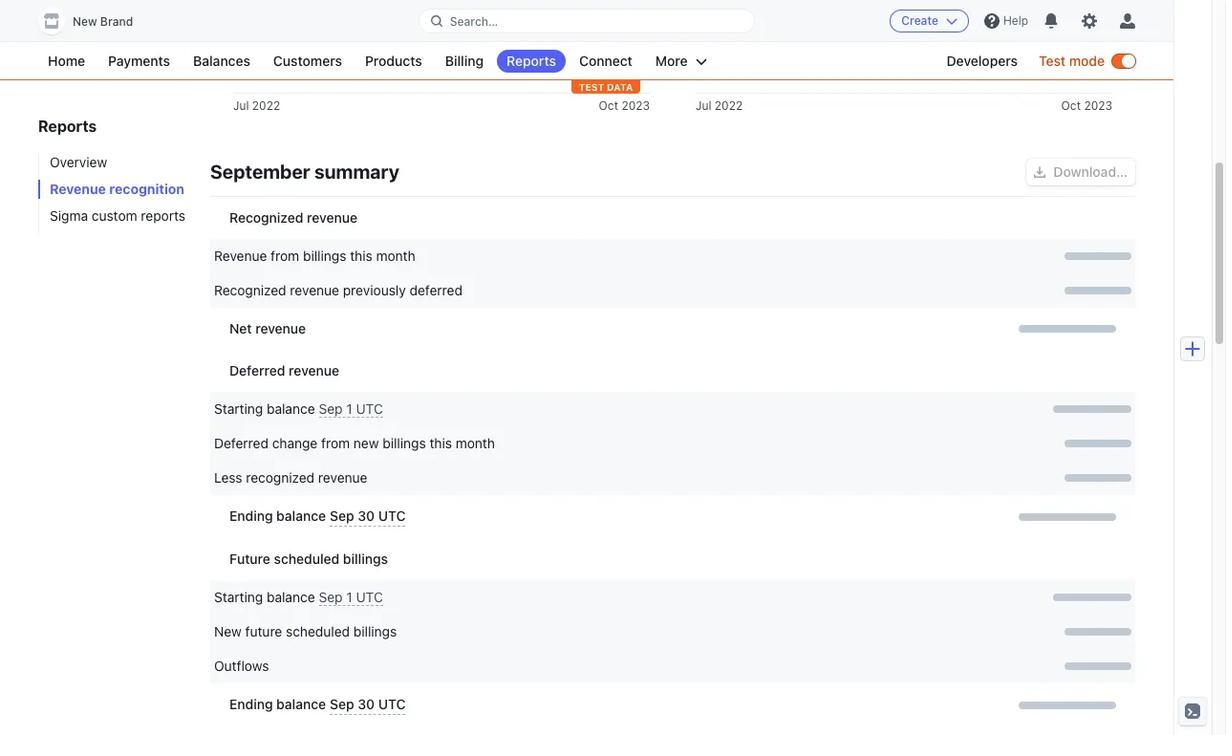Task type: describe. For each thing, give the bounding box(es) containing it.
september summary
[[210, 161, 399, 183]]

1 oct from the left
[[599, 98, 619, 113]]

revenue for revenue from billings this month
[[214, 248, 267, 264]]

previously
[[343, 282, 406, 298]]

connect link
[[570, 50, 642, 73]]

sigma custom reports
[[50, 207, 186, 224]]

3 row from the top
[[210, 580, 1136, 615]]

future
[[229, 551, 271, 567]]

new for new future scheduled billings
[[214, 623, 242, 640]]

cell for 2nd row from the bottom
[[678, 588, 1132, 607]]

reports
[[141, 207, 186, 224]]

cell for the revenue from billings this month row
[[678, 247, 1132, 266]]

scheduled inside row
[[286, 623, 350, 640]]

create
[[902, 13, 939, 28]]

2 2023 from the left
[[1085, 98, 1113, 113]]

deferred change from new billings this month
[[214, 435, 495, 451]]

4 row from the top
[[210, 684, 1136, 727]]

2 row from the top
[[210, 495, 1136, 538]]

1 figure from the left
[[233, 0, 650, 94]]

deferred for deferred revenue
[[229, 362, 285, 379]]

cell for new future scheduled billings row
[[678, 622, 1132, 642]]

sep for 1st row from the top of the page
[[319, 401, 343, 417]]

products link
[[356, 50, 432, 73]]

revenue for recognized revenue
[[307, 209, 358, 226]]

cell for the outflows 'row'
[[678, 657, 1132, 676]]

reports inside reports link
[[507, 53, 556, 69]]

ending for outflows
[[229, 696, 273, 712]]

ending for less recognized revenue
[[229, 508, 273, 524]]

customers link
[[264, 50, 352, 73]]

1 2023 from the left
[[622, 98, 650, 113]]

payments link
[[99, 50, 180, 73]]

developers
[[947, 53, 1018, 69]]

revenue for deferred revenue
[[289, 362, 340, 379]]

test
[[579, 81, 605, 93]]

recognized revenue previously deferred row
[[210, 273, 1136, 308]]

from inside the revenue from billings this month row
[[271, 248, 299, 264]]

cell for 1st row from the top of the page
[[678, 400, 1132, 419]]

deferred for deferred change from new billings this month
[[214, 435, 269, 451]]

revenue for revenue recognition
[[50, 181, 106, 197]]

less recognized revenue
[[214, 469, 368, 486]]

new
[[354, 435, 379, 451]]

Search… search field
[[419, 9, 755, 33]]

billing
[[445, 53, 484, 69]]

sigma
[[50, 207, 88, 224]]

2 jul 2022 from the left
[[696, 98, 743, 113]]

ending balance sep 30 utc for outflows
[[229, 696, 406, 712]]

utc for 2nd row from the bottom
[[356, 589, 383, 605]]

2 2022 from the left
[[715, 98, 743, 113]]

cell for fourth row
[[678, 695, 1117, 715]]

overview
[[50, 154, 107, 170]]

2 oct 2023 from the left
[[1062, 98, 1113, 113]]

data
[[607, 81, 633, 93]]

less recognized revenue row
[[210, 461, 1136, 495]]

custom
[[92, 207, 137, 224]]

cell for deferred change from new billings this month row
[[678, 434, 1132, 453]]

payments
[[108, 53, 170, 69]]

summary
[[315, 161, 399, 183]]

1 oct 2023 from the left
[[599, 98, 650, 113]]

test mode
[[1039, 53, 1105, 69]]

sep for second row
[[330, 508, 354, 524]]

home link
[[38, 50, 95, 73]]

from inside deferred change from new billings this month row
[[321, 435, 350, 451]]

starting balance sep 1 utc for change
[[214, 401, 383, 417]]

revenue from billings this month
[[214, 248, 416, 264]]

grid containing future scheduled billings
[[210, 538, 1136, 727]]

starting for future
[[214, 589, 263, 605]]

net revenue row
[[210, 308, 1136, 350]]

30 for new
[[358, 508, 375, 524]]

search…
[[450, 14, 498, 28]]

0 vertical spatial scheduled
[[274, 551, 340, 567]]

overview link
[[38, 153, 191, 172]]

ending balance sep 30 utc for less recognized revenue
[[229, 508, 406, 524]]

this inside deferred change from new billings this month row
[[430, 435, 452, 451]]

outflows
[[214, 658, 269, 674]]

revenue recognition
[[50, 181, 185, 197]]

starting balance sep 1 utc for future
[[214, 589, 383, 605]]

recognized for recognized revenue previously deferred
[[214, 282, 286, 298]]

2 jul from the left
[[696, 98, 712, 113]]

Search… text field
[[419, 9, 755, 33]]

1 for from
[[346, 401, 353, 417]]

grid containing deferred revenue
[[210, 350, 1136, 538]]

mode
[[1070, 53, 1105, 69]]

new for new brand
[[73, 14, 97, 29]]

developers link
[[937, 50, 1028, 73]]

cell for second row
[[678, 507, 1117, 527]]

cell for net revenue row
[[678, 319, 1117, 338]]



Task type: vqa. For each thing, say whether or not it's contained in the screenshot.
BILLINGS
yes



Task type: locate. For each thing, give the bounding box(es) containing it.
1 vertical spatial starting balance sep 1 utc
[[214, 589, 383, 605]]

revenue
[[307, 209, 358, 226], [290, 282, 339, 298], [255, 320, 306, 337], [289, 362, 340, 379], [318, 469, 368, 486]]

sep for fourth row
[[330, 696, 354, 712]]

revenue down 'deferred change from new billings this month'
[[318, 469, 368, 486]]

cell for less recognized revenue row
[[678, 468, 1132, 488]]

this up previously
[[350, 248, 373, 264]]

1 ending from the top
[[229, 508, 273, 524]]

starting down deferred revenue
[[214, 401, 263, 417]]

balance for 1st row from the top of the page
[[267, 401, 315, 417]]

test
[[1039, 53, 1066, 69]]

0 horizontal spatial 2022
[[252, 98, 280, 113]]

sep for 2nd row from the bottom
[[319, 589, 343, 605]]

jul 2022
[[233, 98, 280, 113], [696, 98, 743, 113]]

1 jul 2022 from the left
[[233, 98, 280, 113]]

0 vertical spatial ending
[[229, 508, 273, 524]]

jul 2022 down more button
[[696, 98, 743, 113]]

sigma custom reports link
[[38, 207, 191, 226]]

0 vertical spatial month
[[376, 248, 416, 264]]

1 vertical spatial this
[[430, 435, 452, 451]]

0 horizontal spatial 2023
[[622, 98, 650, 113]]

ending
[[229, 508, 273, 524], [229, 696, 273, 712]]

recognized for recognized revenue
[[229, 209, 303, 226]]

from
[[271, 248, 299, 264], [321, 435, 350, 451]]

recognized down september
[[229, 209, 303, 226]]

sep up 'deferred change from new billings this month'
[[319, 401, 343, 417]]

less
[[214, 469, 242, 486]]

30 up future scheduled billings
[[358, 508, 375, 524]]

0 horizontal spatial from
[[271, 248, 299, 264]]

1 30 from the top
[[358, 508, 375, 524]]

oct
[[599, 98, 619, 113], [1062, 98, 1081, 113]]

reports right billing
[[507, 53, 556, 69]]

0 horizontal spatial revenue
[[50, 181, 106, 197]]

1 vertical spatial deferred
[[214, 435, 269, 451]]

1 vertical spatial starting
[[214, 589, 263, 605]]

cell inside new future scheduled billings row
[[678, 622, 1132, 642]]

oct down test data
[[599, 98, 619, 113]]

2 starting balance sep 1 utc from the top
[[214, 589, 383, 605]]

jul down balances link
[[233, 98, 249, 113]]

reports
[[507, 53, 556, 69], [38, 118, 97, 135]]

1 vertical spatial reports
[[38, 118, 97, 135]]

ending balance sep 30 utc
[[229, 508, 406, 524], [229, 696, 406, 712]]

utc for fourth row
[[378, 696, 406, 712]]

balance for 2nd row from the bottom
[[267, 589, 315, 605]]

cell
[[678, 247, 1132, 266], [678, 281, 1132, 300], [678, 319, 1117, 338], [214, 400, 668, 419], [678, 400, 1132, 419], [678, 434, 1132, 453], [678, 468, 1132, 488], [678, 507, 1117, 527], [214, 588, 668, 607], [678, 588, 1132, 607], [678, 622, 1132, 642], [678, 657, 1132, 676], [678, 695, 1117, 715]]

1
[[346, 401, 353, 417], [346, 589, 353, 605]]

from left new
[[321, 435, 350, 451]]

download… button
[[1027, 159, 1136, 185]]

1 row from the top
[[210, 392, 1136, 426]]

future scheduled billings
[[229, 551, 388, 567]]

revenue
[[50, 181, 106, 197], [214, 248, 267, 264]]

1 vertical spatial month
[[456, 435, 495, 451]]

2 ending balance sep 30 utc from the top
[[229, 696, 406, 712]]

1 starting from the top
[[214, 401, 263, 417]]

recognized up net
[[214, 282, 286, 298]]

2022 down customers link
[[252, 98, 280, 113]]

month inside the revenue from billings this month row
[[376, 248, 416, 264]]

sep down new future scheduled billings
[[330, 696, 354, 712]]

revenue inside row
[[214, 248, 267, 264]]

cell inside deferred change from new billings this month row
[[678, 434, 1132, 453]]

1 horizontal spatial jul
[[696, 98, 712, 113]]

oct 2023 down mode
[[1062, 98, 1113, 113]]

ending balance sep 30 utc up future scheduled billings
[[229, 508, 406, 524]]

september
[[210, 161, 310, 183]]

balance for second row
[[276, 508, 326, 524]]

revenue down overview
[[50, 181, 106, 197]]

create button
[[890, 10, 969, 33]]

balances
[[193, 53, 250, 69]]

starting balance sep 1 utc up change
[[214, 401, 383, 417]]

deferred change from new billings this month row
[[210, 426, 1136, 461]]

recognized revenue
[[229, 209, 358, 226]]

jul 2022 down balances link
[[233, 98, 280, 113]]

new left future
[[214, 623, 242, 640]]

1 vertical spatial from
[[321, 435, 350, 451]]

recognized revenue previously deferred
[[214, 282, 463, 298]]

revenue down net revenue
[[289, 362, 340, 379]]

reports up overview
[[38, 118, 97, 135]]

revenue from billings this month row
[[210, 239, 1136, 273]]

deferred inside deferred change from new billings this month row
[[214, 435, 269, 451]]

oct 2023 down 'data' at the top of the page
[[599, 98, 650, 113]]

outflows row
[[210, 649, 1136, 684]]

2 grid from the top
[[210, 350, 1136, 538]]

oct down test mode
[[1062, 98, 1081, 113]]

starting
[[214, 401, 263, 417], [214, 589, 263, 605]]

1 horizontal spatial this
[[430, 435, 452, 451]]

cell inside net revenue row
[[678, 319, 1117, 338]]

revenue down 'revenue from billings this month'
[[290, 282, 339, 298]]

1 horizontal spatial 2023
[[1085, 98, 1113, 113]]

1 ending balance sep 30 utc from the top
[[229, 508, 406, 524]]

0 vertical spatial 1
[[346, 401, 353, 417]]

new future scheduled billings row
[[210, 615, 1136, 649]]

1 up 'deferred change from new billings this month'
[[346, 401, 353, 417]]

reports link
[[497, 50, 566, 73]]

recognition
[[109, 181, 185, 197]]

help button
[[977, 6, 1036, 36]]

0 horizontal spatial this
[[350, 248, 373, 264]]

1 grid from the top
[[210, 197, 1136, 350]]

starting balance sep 1 utc
[[214, 401, 383, 417], [214, 589, 383, 605]]

from down recognized revenue
[[271, 248, 299, 264]]

revenue inside net revenue row
[[255, 320, 306, 337]]

2 30 from the top
[[358, 696, 375, 712]]

3 grid from the top
[[210, 538, 1136, 727]]

balance down less recognized revenue
[[276, 508, 326, 524]]

1 up new future scheduled billings
[[346, 589, 353, 605]]

home
[[48, 53, 85, 69]]

balance down new future scheduled billings
[[276, 696, 326, 712]]

2 1 from the top
[[346, 589, 353, 605]]

utc for second row
[[378, 508, 406, 524]]

revenue down recognized revenue
[[214, 248, 267, 264]]

1 horizontal spatial reports
[[507, 53, 556, 69]]

billing link
[[436, 50, 493, 73]]

deferred revenue
[[229, 362, 340, 379]]

svg image
[[1035, 166, 1046, 178]]

recognized inside row
[[214, 282, 286, 298]]

this
[[350, 248, 373, 264], [430, 435, 452, 451]]

figure
[[233, 0, 650, 94], [696, 0, 1113, 94]]

1 horizontal spatial month
[[456, 435, 495, 451]]

1 horizontal spatial figure
[[696, 0, 1113, 94]]

net revenue
[[229, 320, 306, 337]]

0 horizontal spatial new
[[73, 14, 97, 29]]

row up the outflows 'row'
[[210, 580, 1136, 615]]

grid containing recognized revenue
[[210, 197, 1136, 350]]

change
[[272, 435, 318, 451]]

customers
[[273, 53, 342, 69]]

future
[[245, 623, 282, 640]]

2023 down mode
[[1085, 98, 1113, 113]]

jul down more button
[[696, 98, 712, 113]]

1 vertical spatial 1
[[346, 589, 353, 605]]

0 horizontal spatial reports
[[38, 118, 97, 135]]

starting down future
[[214, 589, 263, 605]]

1 vertical spatial 30
[[358, 696, 375, 712]]

more
[[656, 53, 688, 69]]

cell inside the revenue from billings this month row
[[678, 247, 1132, 266]]

0 horizontal spatial jul
[[233, 98, 249, 113]]

this right new
[[430, 435, 452, 451]]

1 horizontal spatial 2022
[[715, 98, 743, 113]]

revenue for net revenue
[[255, 320, 306, 337]]

cell for recognized revenue previously deferred row
[[678, 281, 1132, 300]]

1 vertical spatial scheduled
[[286, 623, 350, 640]]

1 2022 from the left
[[252, 98, 280, 113]]

0 horizontal spatial oct
[[599, 98, 619, 113]]

recognized
[[246, 469, 315, 486]]

sep
[[319, 401, 343, 417], [330, 508, 354, 524], [319, 589, 343, 605], [330, 696, 354, 712]]

2022 down more button
[[715, 98, 743, 113]]

1 horizontal spatial jul 2022
[[696, 98, 743, 113]]

1 jul from the left
[[233, 98, 249, 113]]

0 horizontal spatial oct 2023
[[599, 98, 650, 113]]

connect
[[579, 53, 633, 69]]

net
[[229, 320, 252, 337]]

revenue for recognized revenue previously deferred
[[290, 282, 339, 298]]

starting for deferred
[[214, 401, 263, 417]]

0 vertical spatial starting balance sep 1 utc
[[214, 401, 383, 417]]

1 horizontal spatial oct 2023
[[1062, 98, 1113, 113]]

2022
[[252, 98, 280, 113], [715, 98, 743, 113]]

balance up change
[[267, 401, 315, 417]]

ending balance sep 30 utc down new future scheduled billings
[[229, 696, 406, 712]]

new future scheduled billings
[[214, 623, 397, 640]]

new left brand
[[73, 14, 97, 29]]

test data
[[579, 81, 633, 93]]

30 for billings
[[358, 696, 375, 712]]

cell inside less recognized revenue row
[[678, 468, 1132, 488]]

1 for scheduled
[[346, 589, 353, 605]]

1 1 from the top
[[346, 401, 353, 417]]

scheduled
[[274, 551, 340, 567], [286, 623, 350, 640]]

new inside new future scheduled billings row
[[214, 623, 242, 640]]

help
[[1004, 13, 1029, 28]]

0 vertical spatial new
[[73, 14, 97, 29]]

more button
[[646, 50, 717, 73]]

0 horizontal spatial jul 2022
[[233, 98, 280, 113]]

0 vertical spatial from
[[271, 248, 299, 264]]

revenue up 'revenue from billings this month'
[[307, 209, 358, 226]]

balance for fourth row
[[276, 696, 326, 712]]

revenue inside recognized revenue previously deferred row
[[290, 282, 339, 298]]

1 vertical spatial recognized
[[214, 282, 286, 298]]

0 horizontal spatial figure
[[233, 0, 650, 94]]

brand
[[100, 14, 133, 29]]

2023
[[622, 98, 650, 113], [1085, 98, 1113, 113]]

30
[[358, 508, 375, 524], [358, 696, 375, 712]]

0 vertical spatial recognized
[[229, 209, 303, 226]]

month
[[376, 248, 416, 264], [456, 435, 495, 451]]

new inside new brand button
[[73, 14, 97, 29]]

cell inside the outflows 'row'
[[678, 657, 1132, 676]]

deferred up less
[[214, 435, 269, 451]]

ending down outflows
[[229, 696, 273, 712]]

0 vertical spatial this
[[350, 248, 373, 264]]

revenue inside less recognized revenue row
[[318, 469, 368, 486]]

2023 down 'data' at the top of the page
[[622, 98, 650, 113]]

balances link
[[184, 50, 260, 73]]

2 ending from the top
[[229, 696, 273, 712]]

sep up future scheduled billings
[[330, 508, 354, 524]]

download…
[[1054, 163, 1128, 180]]

deferred down net revenue
[[229, 362, 285, 379]]

revenue recognition link
[[38, 180, 191, 199]]

0 vertical spatial deferred
[[229, 362, 285, 379]]

1 vertical spatial ending balance sep 30 utc
[[229, 696, 406, 712]]

1 horizontal spatial from
[[321, 435, 350, 451]]

new
[[73, 14, 97, 29], [214, 623, 242, 640]]

row
[[210, 392, 1136, 426], [210, 495, 1136, 538], [210, 580, 1136, 615], [210, 684, 1136, 727]]

row up less recognized revenue row
[[210, 392, 1136, 426]]

utc
[[356, 401, 383, 417], [378, 508, 406, 524], [356, 589, 383, 605], [378, 696, 406, 712]]

deferred
[[410, 282, 463, 298]]

1 horizontal spatial oct
[[1062, 98, 1081, 113]]

1 starting balance sep 1 utc from the top
[[214, 401, 383, 417]]

deferred
[[229, 362, 285, 379], [214, 435, 269, 451]]

1 horizontal spatial revenue
[[214, 248, 267, 264]]

new brand
[[73, 14, 133, 29]]

30 down new future scheduled billings
[[358, 696, 375, 712]]

recognized
[[229, 209, 303, 226], [214, 282, 286, 298]]

1 vertical spatial revenue
[[214, 248, 267, 264]]

grid
[[210, 197, 1136, 350], [210, 350, 1136, 538], [210, 538, 1136, 727]]

0 vertical spatial ending balance sep 30 utc
[[229, 508, 406, 524]]

2 figure from the left
[[696, 0, 1113, 94]]

jul
[[233, 98, 249, 113], [696, 98, 712, 113]]

2 oct from the left
[[1062, 98, 1081, 113]]

2 starting from the top
[[214, 589, 263, 605]]

0 horizontal spatial month
[[376, 248, 416, 264]]

ending up future
[[229, 508, 273, 524]]

products
[[365, 53, 422, 69]]

sep up new future scheduled billings
[[319, 589, 343, 605]]

new brand button
[[38, 8, 152, 34]]

revenue right net
[[255, 320, 306, 337]]

this inside the revenue from billings this month row
[[350, 248, 373, 264]]

0 vertical spatial 30
[[358, 508, 375, 524]]

1 vertical spatial ending
[[229, 696, 273, 712]]

balance
[[267, 401, 315, 417], [276, 508, 326, 524], [267, 589, 315, 605], [276, 696, 326, 712]]

cell inside recognized revenue previously deferred row
[[678, 281, 1132, 300]]

month inside deferred change from new billings this month row
[[456, 435, 495, 451]]

1 horizontal spatial new
[[214, 623, 242, 640]]

row down deferred change from new billings this month row
[[210, 495, 1136, 538]]

balance up new future scheduled billings
[[267, 589, 315, 605]]

utc for 1st row from the top of the page
[[356, 401, 383, 417]]

oct 2023
[[599, 98, 650, 113], [1062, 98, 1113, 113]]

row down new future scheduled billings row
[[210, 684, 1136, 727]]

1 vertical spatial new
[[214, 623, 242, 640]]

billings
[[303, 248, 347, 264], [383, 435, 426, 451], [343, 551, 388, 567], [354, 623, 397, 640]]

0 vertical spatial revenue
[[50, 181, 106, 197]]

0 vertical spatial reports
[[507, 53, 556, 69]]

starting balance sep 1 utc up new future scheduled billings
[[214, 589, 383, 605]]

0 vertical spatial starting
[[214, 401, 263, 417]]



